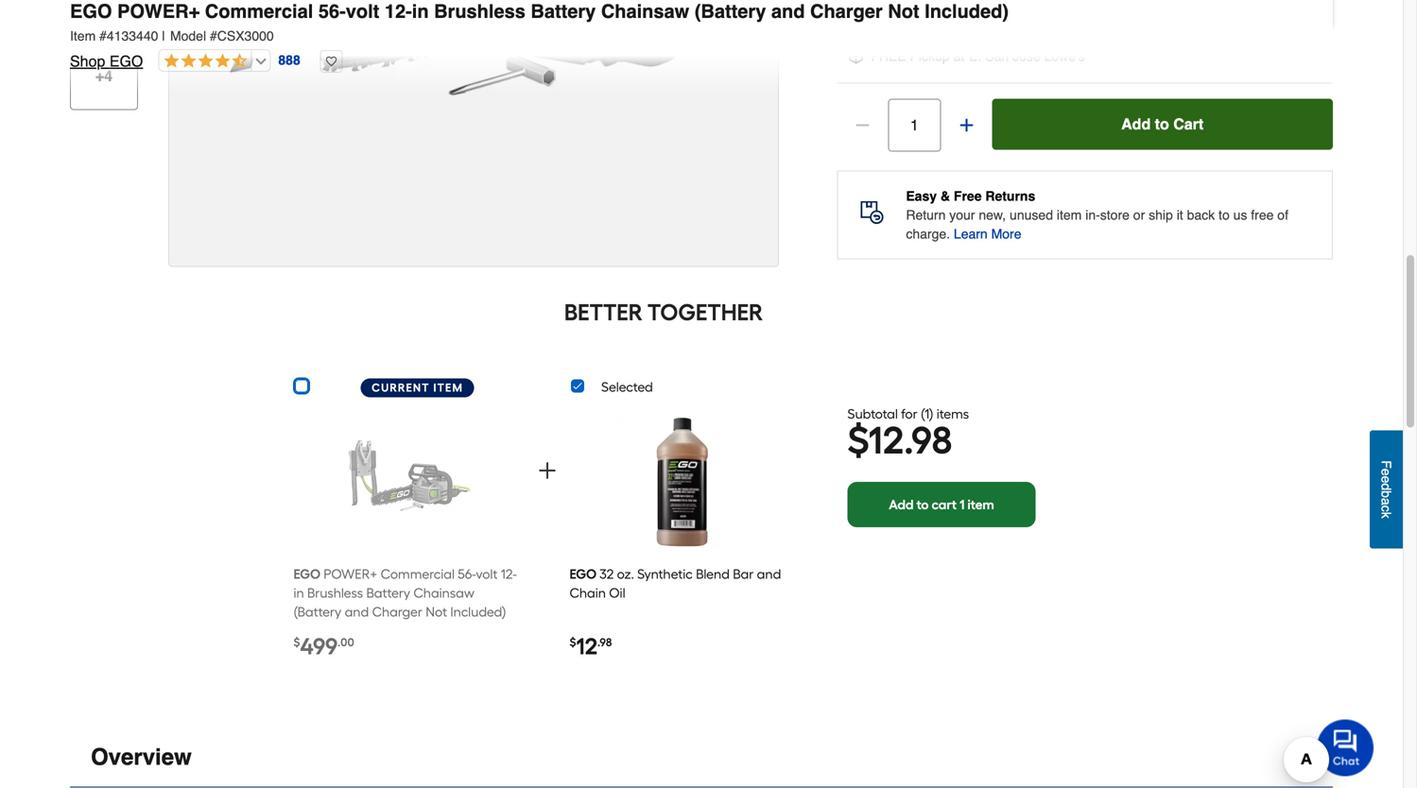 Task type: locate. For each thing, give the bounding box(es) containing it.
commercial inside power+ commercial 56-volt 12- in brushless battery chainsaw (battery and charger not included)
[[381, 567, 455, 583]]

1 vertical spatial chainsaw
[[414, 586, 475, 602]]

# right item
[[99, 28, 107, 44]]

1 vertical spatial add
[[889, 497, 914, 513]]

1 horizontal spatial in
[[412, 0, 429, 22]]

# right model on the left top of the page
[[210, 28, 217, 44]]

1 right cart
[[960, 497, 965, 513]]

e up d
[[1380, 469, 1395, 476]]

and up .00
[[345, 604, 369, 621]]

ego inside 499 list item
[[294, 567, 321, 583]]

2 vertical spatial and
[[345, 604, 369, 621]]

commercial up csx3000
[[205, 0, 313, 22]]

0 vertical spatial battery
[[531, 0, 596, 22]]

1 horizontal spatial 12
[[869, 418, 904, 463]]

ego up chain
[[570, 567, 597, 583]]

$ for 12
[[570, 636, 577, 650]]

to left 'cart'
[[1156, 115, 1170, 133]]

1 vertical spatial volt
[[476, 567, 498, 583]]

ego inside ego power+ commercial 56-volt 12-in brushless battery chainsaw (battery and charger not included) item # 4133440 | model # csx3000
[[70, 0, 112, 22]]

(battery
[[695, 0, 767, 22], [294, 604, 342, 621]]

commercial down ego power+ commercial 56-volt 12-in brushless battery chainsaw (battery and charger not included) image at the left of the page
[[381, 567, 455, 583]]

heart outline image
[[320, 50, 343, 73]]

1 # from the left
[[99, 28, 107, 44]]

e
[[1380, 469, 1395, 476], [1380, 476, 1395, 484]]

chevron up image
[[1294, 749, 1313, 768]]

not inside power+ commercial 56-volt 12- in brushless battery chainsaw (battery and charger not included)
[[426, 604, 447, 621]]

plus image
[[536, 460, 559, 482]]

1 horizontal spatial volt
[[476, 567, 498, 583]]

1 vertical spatial and
[[757, 567, 782, 583]]

add
[[1122, 115, 1151, 133], [889, 497, 914, 513]]

1 vertical spatial 56-
[[458, 567, 476, 583]]

0 vertical spatial 1
[[925, 406, 930, 422]]

e up b
[[1380, 476, 1395, 484]]

subtotal
[[848, 406, 898, 422]]

12- inside power+ commercial 56-volt 12- in brushless battery chainsaw (battery and charger not included)
[[501, 567, 517, 583]]

to inside button
[[1156, 115, 1170, 133]]

0 horizontal spatial add
[[889, 497, 914, 513]]

0 horizontal spatial chainsaw
[[414, 586, 475, 602]]

charger
[[811, 0, 883, 22], [372, 604, 423, 621]]

$
[[848, 418, 869, 463], [294, 636, 300, 650], [570, 636, 577, 650]]

12-
[[385, 0, 412, 22], [501, 567, 517, 583]]

0 horizontal spatial power+
[[117, 0, 200, 22]]

56-
[[319, 0, 346, 22], [458, 567, 476, 583]]

0 horizontal spatial brushless
[[307, 586, 363, 602]]

0 horizontal spatial battery
[[367, 586, 411, 602]]

.98
[[904, 418, 953, 463], [598, 636, 612, 650]]

to left cart
[[917, 497, 929, 513]]

power+ commercial 56-volt 12- in brushless battery chainsaw (battery and charger not included)
[[294, 567, 517, 621]]

0 vertical spatial 12-
[[385, 0, 412, 22]]

499
[[300, 633, 338, 661]]

item
[[1057, 208, 1082, 223], [968, 497, 995, 513]]

0 horizontal spatial in
[[294, 586, 304, 602]]

0 vertical spatial commercial
[[205, 0, 313, 22]]

1 horizontal spatial included)
[[925, 0, 1009, 22]]

included)
[[925, 0, 1009, 22], [451, 604, 506, 621]]

charger inside ego power+ commercial 56-volt 12-in brushless battery chainsaw (battery and charger not included) item # 4133440 | model # csx3000
[[811, 0, 883, 22]]

1 horizontal spatial add
[[1122, 115, 1151, 133]]

ego
[[70, 0, 112, 22], [110, 52, 143, 70], [294, 567, 321, 583], [570, 567, 597, 583]]

12 down chain
[[577, 633, 598, 661]]

f e e d b a c k button
[[1371, 431, 1404, 549]]

499 list item
[[294, 406, 518, 687]]

battery inside ego power+ commercial 56-volt 12-in brushless battery chainsaw (battery and charger not included) item # 4133440 | model # csx3000
[[531, 0, 596, 22]]

1 horizontal spatial charger
[[811, 0, 883, 22]]

$ 499 .00
[[294, 633, 354, 661]]

learn more
[[954, 227, 1022, 242]]

1 horizontal spatial to
[[1156, 115, 1170, 133]]

1 e from the top
[[1380, 469, 1395, 476]]

brushless
[[434, 0, 526, 22], [307, 586, 363, 602]]

ego power+ commercial 56-volt 12-in brushless battery chainsaw (battery and charger not included) image
[[339, 407, 473, 557]]

0 vertical spatial power+
[[117, 0, 200, 22]]

12 left (
[[869, 418, 904, 463]]

1 horizontal spatial $
[[570, 636, 577, 650]]

power+ inside power+ commercial 56-volt 12- in brushless battery chainsaw (battery and charger not included)
[[324, 567, 378, 583]]

1 vertical spatial commercial
[[381, 567, 455, 583]]

1 horizontal spatial item
[[1057, 208, 1082, 223]]

0 horizontal spatial volt
[[346, 0, 380, 22]]

0 vertical spatial chainsaw
[[601, 0, 690, 22]]

(battery inside power+ commercial 56-volt 12- in brushless battery chainsaw (battery and charger not included)
[[294, 604, 342, 621]]

1 horizontal spatial .98
[[904, 418, 953, 463]]

1 vertical spatial power+
[[324, 567, 378, 583]]

1 horizontal spatial (battery
[[695, 0, 767, 22]]

$ down chain
[[570, 636, 577, 650]]

0 horizontal spatial .98
[[598, 636, 612, 650]]

0 vertical spatial volt
[[346, 0, 380, 22]]

blend
[[696, 567, 730, 583]]

1 horizontal spatial 12-
[[501, 567, 517, 583]]

1 horizontal spatial commercial
[[381, 567, 455, 583]]

1
[[925, 406, 930, 422], [960, 497, 965, 513]]

volt
[[346, 0, 380, 22], [476, 567, 498, 583]]

0 horizontal spatial commercial
[[205, 0, 313, 22]]

ego up the 499
[[294, 567, 321, 583]]

overview button
[[70, 729, 1334, 788]]

$ 12 .98
[[570, 633, 612, 661]]

1 horizontal spatial power+
[[324, 567, 378, 583]]

0 vertical spatial not
[[888, 0, 920, 22]]

item number 4 1 3 3 4 4 0 and model number c s x 3 0 0 0 element
[[70, 26, 1334, 45]]

1 horizontal spatial 1
[[960, 497, 965, 513]]

1 vertical spatial to
[[1219, 208, 1230, 223]]

ego inside 12 "list item"
[[570, 567, 597, 583]]

$ left "for"
[[848, 418, 869, 463]]

option group
[[830, 0, 1341, 37]]

synthetic
[[638, 567, 693, 583]]

not inside ego power+ commercial 56-volt 12-in brushless battery chainsaw (battery and charger not included) item # 4133440 | model # csx3000
[[888, 0, 920, 22]]

item right cart
[[968, 497, 995, 513]]

oil
[[609, 586, 626, 602]]

0 vertical spatial item
[[1057, 208, 1082, 223]]

1 horizontal spatial brushless
[[434, 0, 526, 22]]

0 vertical spatial included)
[[925, 0, 1009, 22]]

1 horizontal spatial battery
[[531, 0, 596, 22]]

battery
[[531, 0, 596, 22], [367, 586, 411, 602]]

12 list item
[[570, 406, 794, 687]]

1 vertical spatial included)
[[451, 604, 506, 621]]

0 horizontal spatial 1
[[925, 406, 930, 422]]

0 horizontal spatial 12-
[[385, 0, 412, 22]]

.00
[[338, 636, 354, 650]]

$ left .00
[[294, 636, 300, 650]]

0 horizontal spatial #
[[99, 28, 107, 44]]

not
[[888, 0, 920, 22], [426, 604, 447, 621]]

f
[[1380, 461, 1395, 469]]

and right bar
[[757, 567, 782, 583]]

56- inside ego power+ commercial 56-volt 12-in brushless battery chainsaw (battery and charger not included) item # 4133440 | model # csx3000
[[319, 0, 346, 22]]

0 vertical spatial brushless
[[434, 0, 526, 22]]

item left in-
[[1057, 208, 1082, 223]]

1 right "for"
[[925, 406, 930, 422]]

#
[[99, 28, 107, 44], [210, 28, 217, 44]]

pickup image
[[849, 49, 864, 64]]

1 vertical spatial (battery
[[294, 604, 342, 621]]

add inside button
[[1122, 115, 1151, 133]]

c
[[1380, 506, 1395, 512]]

to
[[1156, 115, 1170, 133], [1219, 208, 1230, 223], [917, 497, 929, 513]]

csx3000
[[217, 28, 274, 44]]

1 inside the subtotal for ( 1 ) items $ 12 .98
[[925, 406, 930, 422]]

to left us
[[1219, 208, 1230, 223]]

add left 'cart'
[[1122, 115, 1151, 133]]

power+ up .00
[[324, 567, 378, 583]]

charger inside power+ commercial 56-volt 12- in brushless battery chainsaw (battery and charger not included)
[[372, 604, 423, 621]]

to for add to cart 1 item
[[917, 497, 929, 513]]

better together heading
[[70, 297, 1258, 328]]

1 horizontal spatial not
[[888, 0, 920, 22]]

1 horizontal spatial chainsaw
[[601, 0, 690, 22]]

$ inside the subtotal for ( 1 ) items $ 12 .98
[[848, 418, 869, 463]]

included) inside ego power+ commercial 56-volt 12-in brushless battery chainsaw (battery and charger not included) item # 4133440 | model # csx3000
[[925, 0, 1009, 22]]

easy & free returns return your new, unused item in-store or ship it back to us free of charge.
[[907, 189, 1289, 242]]

1 vertical spatial charger
[[372, 604, 423, 621]]

1 vertical spatial .98
[[598, 636, 612, 650]]

us
[[1234, 208, 1248, 223]]

0 vertical spatial (battery
[[695, 0, 767, 22]]

better together
[[565, 299, 763, 326]]

0 vertical spatial and
[[772, 0, 805, 22]]

0 horizontal spatial 12
[[577, 633, 598, 661]]

1 vertical spatial not
[[426, 604, 447, 621]]

0 horizontal spatial (battery
[[294, 604, 342, 621]]

in
[[412, 0, 429, 22], [294, 586, 304, 602]]

add to cart
[[1122, 115, 1204, 133]]

0 horizontal spatial included)
[[451, 604, 506, 621]]

(battery up item number 4 1 3 3 4 4 0 and model number c s x 3 0 0 0 element
[[695, 0, 767, 22]]

(battery inside ego power+ commercial 56-volt 12-in brushless battery chainsaw (battery and charger not included) item # 4133440 | model # csx3000
[[695, 0, 767, 22]]

)
[[930, 406, 934, 422]]

1 horizontal spatial 56-
[[458, 567, 476, 583]]

add to cart 1 item link
[[848, 482, 1036, 528]]

0 horizontal spatial not
[[426, 604, 447, 621]]

0 vertical spatial charger
[[811, 0, 883, 22]]

bar
[[733, 567, 754, 583]]

0 vertical spatial 56-
[[319, 0, 346, 22]]

and
[[772, 0, 805, 22], [757, 567, 782, 583], [345, 604, 369, 621]]

in inside ego power+ commercial 56-volt 12-in brushless battery chainsaw (battery and charger not included) item # 4133440 | model # csx3000
[[412, 0, 429, 22]]

$ inside $ 12 .98
[[570, 636, 577, 650]]

1 vertical spatial battery
[[367, 586, 411, 602]]

chainsaw inside power+ commercial 56-volt 12- in brushless battery chainsaw (battery and charger not included)
[[414, 586, 475, 602]]

0 horizontal spatial to
[[917, 497, 929, 513]]

1 vertical spatial 12
[[577, 633, 598, 661]]

1 vertical spatial 12-
[[501, 567, 517, 583]]

easy
[[907, 189, 937, 204]]

ego up item
[[70, 0, 112, 22]]

0 horizontal spatial item
[[968, 497, 995, 513]]

add left cart
[[889, 497, 914, 513]]

12
[[869, 418, 904, 463], [577, 633, 598, 661]]

free
[[1252, 208, 1275, 223]]

power+ up |
[[117, 0, 200, 22]]

to for add to cart
[[1156, 115, 1170, 133]]

0 vertical spatial to
[[1156, 115, 1170, 133]]

and up item number 4 1 3 3 4 4 0 and model number c s x 3 0 0 0 element
[[772, 0, 805, 22]]

2 horizontal spatial to
[[1219, 208, 1230, 223]]

chainsaw
[[601, 0, 690, 22], [414, 586, 475, 602]]

power+
[[117, 0, 200, 22], [324, 567, 378, 583]]

item
[[70, 28, 96, 44]]

0 vertical spatial 12
[[869, 418, 904, 463]]

0 horizontal spatial 56-
[[319, 0, 346, 22]]

12 inside the subtotal for ( 1 ) items $ 12 .98
[[869, 418, 904, 463]]

0 vertical spatial add
[[1122, 115, 1151, 133]]

commercial
[[205, 0, 313, 22], [381, 567, 455, 583]]

2 horizontal spatial $
[[848, 418, 869, 463]]

0 horizontal spatial charger
[[372, 604, 423, 621]]

4.5 stars image
[[159, 53, 247, 70]]

volt inside power+ commercial 56-volt 12- in brushless battery chainsaw (battery and charger not included)
[[476, 567, 498, 583]]

0 vertical spatial in
[[412, 0, 429, 22]]

lowe's
[[1045, 49, 1086, 64]]

&
[[941, 189, 951, 204]]

shop
[[70, 52, 105, 70]]

(battery up the 499
[[294, 604, 342, 621]]

1 horizontal spatial #
[[210, 28, 217, 44]]

items
[[937, 406, 970, 422]]

2 vertical spatial to
[[917, 497, 929, 513]]

0 horizontal spatial $
[[294, 636, 300, 650]]

$ inside $ 499 .00
[[294, 636, 300, 650]]

0 vertical spatial .98
[[904, 418, 953, 463]]

1 vertical spatial in
[[294, 586, 304, 602]]

add to cart 1 item
[[889, 497, 995, 513]]

1 vertical spatial 1
[[960, 497, 965, 513]]

1 vertical spatial brushless
[[307, 586, 363, 602]]



Task type: describe. For each thing, give the bounding box(es) containing it.
pickup
[[911, 49, 950, 64]]

56- inside power+ commercial 56-volt 12- in brushless battery chainsaw (battery and charger not included)
[[458, 567, 476, 583]]

return
[[907, 208, 946, 223]]

f e e d b a c k
[[1380, 461, 1395, 519]]

+4
[[95, 67, 113, 85]]

subtotal for ( 1 ) items $ 12 .98
[[848, 406, 970, 463]]

power+ inside ego power+ commercial 56-volt 12-in brushless battery chainsaw (battery and charger not included) item # 4133440 | model # csx3000
[[117, 0, 200, 22]]

.98 inside $ 12 .98
[[598, 636, 612, 650]]

back
[[1188, 208, 1216, 223]]

ego 32 oz. synthetic blend bar and chain oil image
[[615, 407, 749, 557]]

and inside ego power+ commercial 56-volt 12-in brushless battery chainsaw (battery and charger not included) item # 4133440 | model # csx3000
[[772, 0, 805, 22]]

2 e from the top
[[1380, 476, 1395, 484]]

4133440
[[107, 28, 158, 44]]

a
[[1380, 498, 1395, 506]]

to inside easy & free returns return your new, unused item in-store or ship it back to us free of charge.
[[1219, 208, 1230, 223]]

shop ego
[[70, 52, 143, 70]]

model
[[170, 28, 206, 44]]

and inside power+ commercial 56-volt 12- in brushless battery chainsaw (battery and charger not included)
[[345, 604, 369, 621]]

chain
[[570, 586, 606, 602]]

Stepper number input field with increment and decrement buttons number field
[[889, 99, 942, 152]]

b
[[1380, 491, 1395, 498]]

together
[[648, 299, 763, 326]]

current
[[372, 381, 430, 395]]

charge.
[[907, 227, 951, 242]]

of
[[1278, 208, 1289, 223]]

d
[[1380, 484, 1395, 491]]

brushless inside ego power+ commercial 56-volt 12-in brushless battery chainsaw (battery and charger not included) item # 4133440 | model # csx3000
[[434, 0, 526, 22]]

free
[[872, 49, 907, 64]]

store
[[1101, 208, 1130, 223]]

12 inside "list item"
[[577, 633, 598, 661]]

returns
[[986, 189, 1036, 204]]

overview
[[91, 745, 192, 771]]

jose
[[1013, 49, 1041, 64]]

learn
[[954, 227, 988, 242]]

32 oz. synthetic blend bar and chain oil
[[570, 567, 782, 602]]

888
[[278, 53, 301, 68]]

volt inside ego power+ commercial 56-volt 12-in brushless battery chainsaw (battery and charger not included) item # 4133440 | model # csx3000
[[346, 0, 380, 22]]

included) inside power+ commercial 56-volt 12- in brushless battery chainsaw (battery and charger not included)
[[451, 604, 506, 621]]

32
[[600, 567, 614, 583]]

add for add to cart 1 item
[[889, 497, 914, 513]]

plus image
[[958, 116, 977, 135]]

.98 inside the subtotal for ( 1 ) items $ 12 .98
[[904, 418, 953, 463]]

commercial inside ego power+ commercial 56-volt 12-in brushless battery chainsaw (battery and charger not included) item # 4133440 | model # csx3000
[[205, 0, 313, 22]]

k
[[1380, 512, 1395, 519]]

san
[[986, 49, 1009, 64]]

title image
[[75, 0, 133, 28]]

ego down 4133440
[[110, 52, 143, 70]]

or
[[1134, 208, 1146, 223]]

cart
[[932, 497, 957, 513]]

in inside power+ commercial 56-volt 12- in brushless battery chainsaw (battery and charger not included)
[[294, 586, 304, 602]]

add to cart button
[[993, 99, 1334, 150]]

+4 button
[[70, 42, 138, 110]]

brushless inside power+ commercial 56-volt 12- in brushless battery chainsaw (battery and charger not included)
[[307, 586, 363, 602]]

free
[[954, 189, 982, 204]]

it
[[1177, 208, 1184, 223]]

(
[[921, 406, 925, 422]]

|
[[162, 28, 165, 44]]

current item
[[372, 381, 464, 395]]

1 vertical spatial item
[[968, 497, 995, 513]]

battery inside power+ commercial 56-volt 12- in brushless battery chainsaw (battery and charger not included)
[[367, 586, 411, 602]]

item
[[434, 381, 464, 395]]

new,
[[979, 208, 1007, 223]]

better
[[565, 299, 643, 326]]

minus image
[[854, 116, 872, 135]]

oz.
[[617, 567, 634, 583]]

ego power+ commercial 56-volt 12-in brushless battery chainsaw (battery and charger not included) item # 4133440 | model # csx3000
[[70, 0, 1009, 44]]

selected
[[602, 379, 653, 395]]

more
[[992, 227, 1022, 242]]

cart
[[1174, 115, 1204, 133]]

free pickup at e. san jose lowe's
[[872, 49, 1086, 64]]

unused
[[1010, 208, 1054, 223]]

chat invite button image
[[1318, 719, 1375, 777]]

for
[[902, 406, 918, 422]]

chainsaw inside ego power+ commercial 56-volt 12-in brushless battery chainsaw (battery and charger not included) item # 4133440 | model # csx3000
[[601, 0, 690, 22]]

1 for add to cart 1 item
[[960, 497, 965, 513]]

and inside 32 oz. synthetic blend bar and chain oil
[[757, 567, 782, 583]]

e.
[[970, 49, 982, 64]]

item inside easy & free returns return your new, unused item in-store or ship it back to us free of charge.
[[1057, 208, 1082, 223]]

2 # from the left
[[210, 28, 217, 44]]

12- inside ego power+ commercial 56-volt 12-in brushless battery chainsaw (battery and charger not included) item # 4133440 | model # csx3000
[[385, 0, 412, 22]]

in-
[[1086, 208, 1101, 223]]

at
[[954, 49, 965, 64]]

add for add to cart
[[1122, 115, 1151, 133]]

$ for 499
[[294, 636, 300, 650]]

ship
[[1149, 208, 1174, 223]]

1 for subtotal for ( 1 ) items $ 12 .98
[[925, 406, 930, 422]]

ego  #csx3000 image
[[169, 0, 779, 266]]

your
[[950, 208, 976, 223]]

learn more link
[[954, 225, 1022, 244]]



Task type: vqa. For each thing, say whether or not it's contained in the screenshot.
the middle the and
yes



